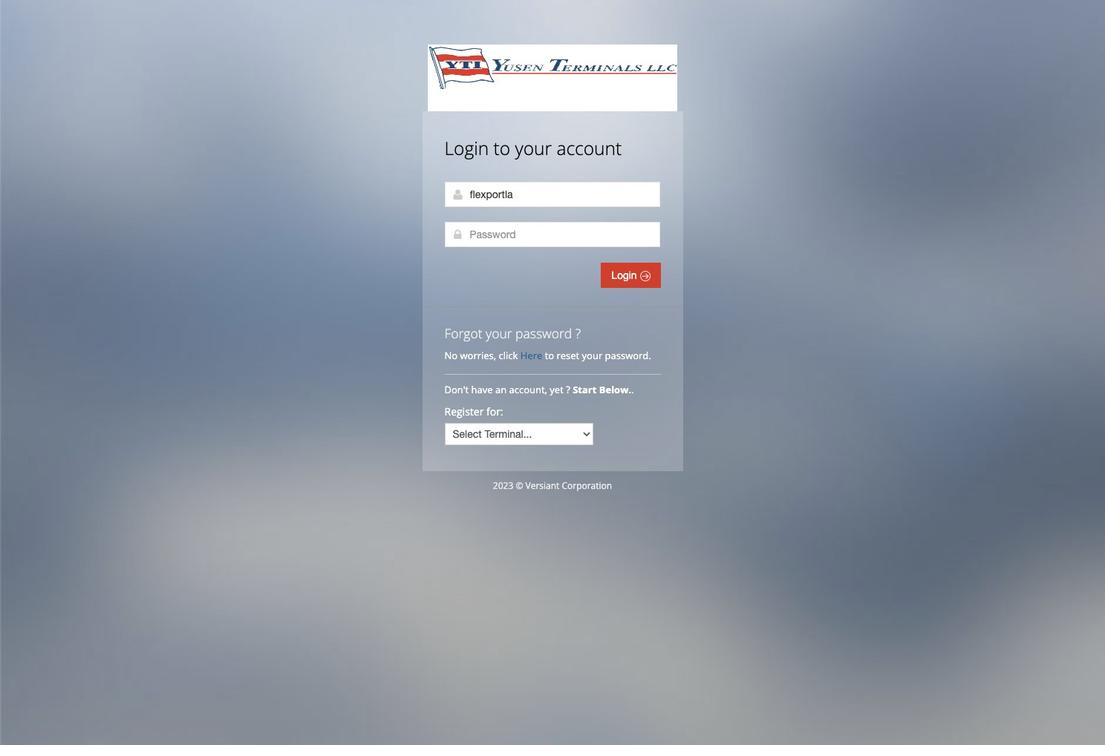 Task type: describe. For each thing, give the bounding box(es) containing it.
account,
[[509, 383, 547, 397]]

don't
[[445, 383, 469, 397]]

2023
[[493, 480, 514, 493]]

0 vertical spatial your
[[515, 136, 552, 160]]

password
[[516, 325, 572, 342]]

0 horizontal spatial to
[[494, 136, 510, 160]]

have
[[471, 383, 493, 397]]

swapright image
[[640, 271, 650, 282]]

Username text field
[[445, 182, 660, 207]]

register for:
[[445, 405, 503, 419]]

an
[[495, 383, 507, 397]]

©
[[516, 480, 523, 493]]

login to your account
[[445, 136, 622, 160]]

corporation
[[562, 480, 612, 493]]

here
[[521, 349, 542, 363]]

for:
[[487, 405, 503, 419]]

lock image
[[452, 229, 464, 241]]

yet
[[550, 383, 564, 397]]

don't have an account, yet ? start below. .
[[445, 383, 636, 397]]

here link
[[521, 349, 542, 363]]

? inside forgot your password ? no worries, click here to reset your password.
[[576, 325, 581, 342]]

login for login
[[612, 270, 640, 282]]

below.
[[599, 383, 631, 397]]



Task type: locate. For each thing, give the bounding box(es) containing it.
to
[[494, 136, 510, 160], [545, 349, 554, 363]]

0 vertical spatial login
[[445, 136, 489, 160]]

0 horizontal spatial ?
[[566, 383, 570, 397]]

start
[[573, 383, 597, 397]]

.
[[631, 383, 634, 397]]

0 vertical spatial to
[[494, 136, 510, 160]]

login
[[445, 136, 489, 160], [612, 270, 640, 282]]

register
[[445, 405, 484, 419]]

your up 'click'
[[486, 325, 512, 342]]

1 vertical spatial to
[[545, 349, 554, 363]]

login for login to your account
[[445, 136, 489, 160]]

user image
[[452, 189, 464, 201]]

Password password field
[[445, 222, 660, 247]]

login button
[[601, 263, 661, 288]]

2023 © versiant corporation
[[493, 480, 612, 493]]

1 horizontal spatial to
[[545, 349, 554, 363]]

your up username text field
[[515, 136, 552, 160]]

1 vertical spatial ?
[[566, 383, 570, 397]]

login inside button
[[612, 270, 640, 282]]

? right yet
[[566, 383, 570, 397]]

0 horizontal spatial login
[[445, 136, 489, 160]]

versiant
[[526, 480, 560, 493]]

1 horizontal spatial your
[[515, 136, 552, 160]]

reset
[[557, 349, 580, 363]]

1 horizontal spatial login
[[612, 270, 640, 282]]

password.
[[605, 349, 651, 363]]

your
[[515, 136, 552, 160], [486, 325, 512, 342], [582, 349, 603, 363]]

forgot your password ? no worries, click here to reset your password.
[[445, 325, 651, 363]]

to inside forgot your password ? no worries, click here to reset your password.
[[545, 349, 554, 363]]

no
[[445, 349, 458, 363]]

to right here
[[545, 349, 554, 363]]

2 horizontal spatial your
[[582, 349, 603, 363]]

1 vertical spatial login
[[612, 270, 640, 282]]

forgot
[[445, 325, 483, 342]]

0 horizontal spatial your
[[486, 325, 512, 342]]

1 vertical spatial your
[[486, 325, 512, 342]]

your right reset
[[582, 349, 603, 363]]

1 horizontal spatial ?
[[576, 325, 581, 342]]

account
[[557, 136, 622, 160]]

? up reset
[[576, 325, 581, 342]]

to up username text field
[[494, 136, 510, 160]]

2 vertical spatial your
[[582, 349, 603, 363]]

?
[[576, 325, 581, 342], [566, 383, 570, 397]]

worries,
[[460, 349, 496, 363]]

click
[[499, 349, 518, 363]]

0 vertical spatial ?
[[576, 325, 581, 342]]



